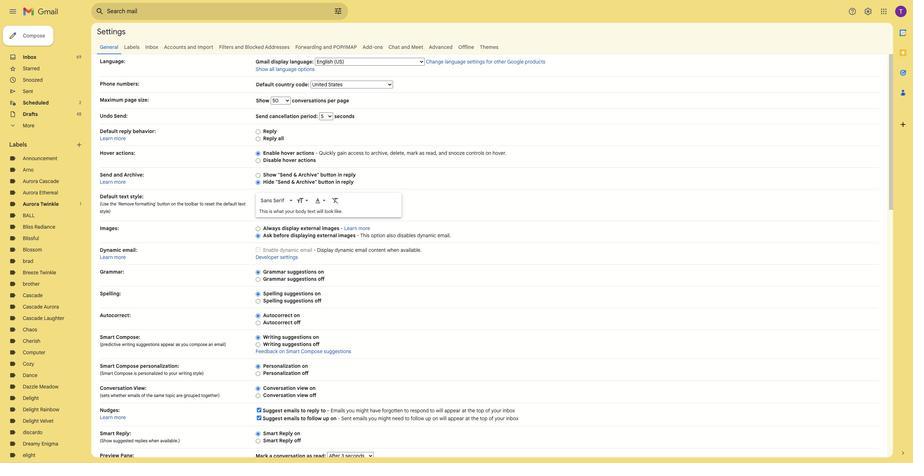 Task type: vqa. For each thing, say whether or not it's contained in the screenshot.
footer containing Terms
no



Task type: locate. For each thing, give the bounding box(es) containing it.
1 up from the left
[[323, 416, 330, 422]]

1 vertical spatial actions
[[298, 157, 316, 164]]

labels
[[124, 44, 140, 50], [9, 141, 27, 149]]

Disable hover actions radio
[[256, 158, 261, 163]]

this
[[259, 208, 268, 215], [361, 232, 370, 239]]

smart for smart reply off
[[263, 438, 278, 444]]

smart inside the smart compose personalization: (smart compose is personalized to your writing style)
[[100, 363, 115, 369]]

appear inside smart compose: (predictive writing suggestions appear as you compose an email)
[[161, 342, 175, 347]]

1 vertical spatial at
[[466, 416, 470, 422]]

to inside default text style: (use the 'remove formatting' button on the toolbar to reset the default text style)
[[200, 201, 204, 207]]

1 vertical spatial you
[[347, 408, 355, 414]]

suggest down conversation view off
[[263, 408, 283, 414]]

Spelling suggestions off radio
[[256, 299, 261, 304]]

0 vertical spatial of
[[141, 393, 145, 398]]

1 horizontal spatial this
[[361, 232, 370, 239]]

0 vertical spatial in
[[338, 172, 342, 178]]

1 horizontal spatial sent
[[342, 416, 352, 422]]

learn down nudges:
[[100, 414, 113, 421]]

hover right disable
[[283, 157, 297, 164]]

1 horizontal spatial is
[[269, 208, 273, 215]]

brother
[[23, 281, 40, 287]]

conversation for conversation view on
[[263, 385, 296, 392]]

twinkle for aurora twinkle
[[40, 201, 59, 207]]

0 vertical spatial actions
[[297, 150, 315, 156]]

and right chat
[[402, 44, 410, 50]]

starred
[[23, 65, 40, 72]]

send and archive: learn more
[[100, 172, 144, 185]]

cascade link
[[23, 292, 43, 299]]

0 vertical spatial delight
[[23, 395, 39, 402]]

0 vertical spatial archive"
[[299, 172, 319, 178]]

disable hover actions
[[263, 157, 316, 164]]

inbox inside labels navigation
[[23, 54, 36, 60]]

1 vertical spatial "send
[[276, 179, 290, 185]]

show down gmail
[[256, 66, 268, 72]]

you down have
[[369, 416, 377, 422]]

advanced link
[[429, 44, 453, 50]]

1 vertical spatial sent
[[342, 416, 352, 422]]

Autocorrect off radio
[[256, 321, 261, 326]]

0 vertical spatial &
[[294, 172, 297, 178]]

0 horizontal spatial sent
[[23, 88, 33, 95]]

all
[[270, 66, 275, 72], [278, 135, 284, 142]]

0 vertical spatial hover
[[281, 150, 295, 156]]

0 vertical spatial inbox
[[503, 408, 515, 414]]

settings up the grammar suggestions on
[[280, 254, 298, 261]]

and
[[188, 44, 196, 50], [235, 44, 244, 50], [323, 44, 332, 50], [402, 44, 410, 50], [439, 150, 448, 156], [114, 172, 123, 178]]

code:
[[296, 81, 309, 88]]

delight down delight link at the bottom left of page
[[23, 407, 39, 413]]

text right default
[[238, 201, 246, 207]]

aurora ethereal link
[[23, 190, 58, 196]]

hover.
[[493, 150, 507, 156]]

actions for disable
[[298, 157, 316, 164]]

2 autocorrect from the top
[[263, 320, 293, 326]]

suggestions for spelling suggestions off
[[284, 298, 314, 304]]

default left country
[[256, 81, 274, 88]]

all for reply
[[278, 135, 284, 142]]

1 vertical spatial this
[[361, 232, 370, 239]]

0 horizontal spatial all
[[270, 66, 275, 72]]

1 vertical spatial images
[[339, 232, 356, 239]]

appear
[[161, 342, 175, 347], [445, 408, 461, 414], [448, 416, 465, 422]]

0 vertical spatial as
[[420, 150, 425, 156]]

labels for the labels link
[[124, 44, 140, 50]]

1 spelling from the top
[[263, 291, 283, 297]]

disable
[[263, 157, 282, 164]]

smart inside smart compose: (predictive writing suggestions appear as you compose an email)
[[100, 334, 115, 341]]

Show "Send & Archive" button in reply radio
[[256, 173, 261, 178]]

0 vertical spatial you
[[181, 342, 188, 347]]

0 horizontal spatial settings
[[280, 254, 298, 261]]

0 vertical spatial display
[[271, 59, 289, 65]]

you for as
[[181, 342, 188, 347]]

& for hide
[[292, 179, 295, 185]]

autocorrect up autocorrect off
[[263, 312, 293, 319]]

delight for delight velvet
[[23, 418, 39, 424]]

when inside smart reply: (show suggested replies when available.)
[[149, 438, 159, 444]]

1 horizontal spatial when
[[387, 247, 400, 253]]

Smart Reply on radio
[[256, 432, 261, 437]]

1 grammar from the top
[[263, 269, 286, 275]]

view for on
[[297, 385, 309, 392]]

show up hide
[[263, 172, 277, 178]]

inbox link up starred link in the left of the page
[[23, 54, 36, 60]]

archive" for show
[[299, 172, 319, 178]]

replies
[[135, 438, 148, 444]]

all for show
[[270, 66, 275, 72]]

personalization for personalization on
[[263, 363, 301, 369]]

external up displaying
[[301, 225, 321, 232]]

None checkbox
[[256, 247, 261, 252], [257, 408, 262, 413], [256, 247, 261, 252], [257, 408, 262, 413]]

dance link
[[23, 372, 37, 379]]

0 vertical spatial twinkle
[[40, 201, 59, 207]]

more inside default reply behavior: learn more
[[114, 135, 126, 142]]

follow down conversation view off
[[307, 416, 322, 422]]

more down nudges:
[[114, 414, 126, 421]]

text up the 'remove
[[119, 193, 129, 200]]

labels inside navigation
[[9, 141, 27, 149]]

offline link
[[459, 44, 475, 50]]

dynamic
[[418, 232, 437, 239], [280, 247, 299, 253], [335, 247, 354, 253]]

blissful link
[[23, 235, 39, 242]]

smart right smart reply on radio
[[263, 431, 278, 437]]

view
[[297, 385, 309, 392], [297, 392, 309, 399]]

as inside smart compose: (predictive writing suggestions appear as you compose an email)
[[176, 342, 180, 347]]

1 writing from the top
[[263, 334, 281, 341]]

country
[[275, 81, 295, 88]]

is left the what
[[269, 208, 273, 215]]

aurora cascade
[[23, 178, 59, 185]]

None search field
[[91, 3, 348, 20]]

0 vertical spatial enable
[[263, 150, 280, 156]]

Reply all radio
[[256, 136, 261, 142]]

writing
[[263, 334, 281, 341], [263, 341, 281, 348]]

2 suggest from the top
[[263, 416, 283, 422]]

0 horizontal spatial style)
[[100, 209, 111, 214]]

1 horizontal spatial language
[[445, 59, 466, 65]]

more down archive:
[[114, 179, 126, 185]]

display
[[271, 59, 289, 65], [282, 225, 300, 232]]

delight down dazzle in the left bottom of the page
[[23, 395, 39, 402]]

off for smart reply on
[[294, 438, 301, 444]]

1 vertical spatial of
[[486, 408, 490, 414]]

0 vertical spatial view
[[297, 385, 309, 392]]

0 vertical spatial sent
[[23, 88, 33, 95]]

suggest for suggest emails to follow up on - sent emails you might need to follow up on will appear at the top of your inbox
[[263, 416, 283, 422]]

suggest up smart reply on
[[263, 416, 283, 422]]

0 horizontal spatial you
[[181, 342, 188, 347]]

conversation up whether
[[100, 385, 133, 392]]

1 horizontal spatial all
[[278, 135, 284, 142]]

1 vertical spatial button
[[319, 179, 335, 185]]

send:
[[114, 113, 128, 119]]

on
[[486, 150, 492, 156], [171, 201, 176, 207], [318, 269, 324, 275], [315, 291, 321, 297], [294, 312, 300, 319], [313, 334, 319, 341], [279, 348, 285, 355], [302, 363, 308, 369], [310, 385, 316, 392], [331, 416, 337, 422], [433, 416, 439, 422], [294, 431, 301, 437]]

also
[[387, 232, 396, 239]]

dynamic email: learn more
[[100, 247, 137, 261]]

0 vertical spatial button
[[321, 172, 337, 178]]

snooze
[[449, 150, 465, 156]]

hide "send & archive" button in reply
[[263, 179, 354, 185]]

- left quickly
[[316, 150, 318, 156]]

1 vertical spatial labels
[[9, 141, 27, 149]]

default down undo
[[100, 128, 118, 135]]

conversation for conversation view off
[[263, 392, 296, 399]]

dynamic left email.
[[418, 232, 437, 239]]

1 vertical spatial inbox
[[23, 54, 36, 60]]

dynamic up developer settings link at the left bottom of the page
[[280, 247, 299, 253]]

this left option
[[361, 232, 370, 239]]

cascade for cascade link at bottom
[[23, 292, 43, 299]]

button up hide "send & archive" button in reply
[[321, 172, 337, 178]]

emails inside conversation view: (sets whether emails of the same topic are grouped together)
[[128, 393, 140, 398]]

show for show
[[256, 97, 271, 104]]

read,
[[426, 150, 438, 156]]

learn up (use
[[100, 179, 113, 185]]

aurora down arno link
[[23, 178, 38, 185]]

send inside send and archive: learn more
[[100, 172, 112, 178]]

learn more link for dynamic email:
[[100, 254, 126, 261]]

"send
[[278, 172, 292, 178], [276, 179, 290, 185]]

delight up discardo
[[23, 418, 39, 424]]

2 vertical spatial button
[[157, 201, 170, 207]]

might down suggest emails to reply to - emails you might have forgotten to respond to will appear at the top of your inbox
[[378, 416, 391, 422]]

computer link
[[23, 350, 46, 356]]

1 vertical spatial show
[[256, 97, 271, 104]]

1 vertical spatial inbox link
[[23, 54, 36, 60]]

1 vertical spatial as
[[176, 342, 180, 347]]

Enable hover actions radio
[[256, 151, 261, 156]]

labels heading
[[9, 141, 76, 149]]

style) up grouped
[[193, 371, 204, 376]]

personalization up personalization off
[[263, 363, 301, 369]]

show for show all language options
[[256, 66, 268, 72]]

snoozed
[[23, 77, 43, 83]]

when down also
[[387, 247, 400, 253]]

1 vertical spatial display
[[282, 225, 300, 232]]

gmail image
[[23, 4, 62, 19]]

0 vertical spatial external
[[301, 225, 321, 232]]

2 personalization from the top
[[263, 370, 301, 377]]

send for send cancellation period:
[[256, 113, 268, 120]]

tab list
[[894, 23, 914, 438]]

aurora for aurora twinkle
[[23, 201, 39, 207]]

view:
[[134, 385, 147, 392]]

off down the grammar suggestions on
[[318, 276, 325, 282]]

you left 'compose'
[[181, 342, 188, 347]]

displaying
[[291, 232, 316, 239]]

0 vertical spatial at
[[462, 408, 467, 414]]

personalization on
[[263, 363, 308, 369]]

aurora up ball link
[[23, 201, 39, 207]]

and left the pop/imap
[[323, 44, 332, 50]]

1 delight from the top
[[23, 395, 39, 402]]

(use
[[100, 201, 109, 207]]

grammar suggestions off
[[263, 276, 325, 282]]

button
[[321, 172, 337, 178], [319, 179, 335, 185], [157, 201, 170, 207]]

1 vertical spatial autocorrect
[[263, 320, 293, 326]]

settings
[[467, 59, 485, 65], [280, 254, 298, 261]]

advanced
[[429, 44, 453, 50]]

Always display external images radio
[[256, 226, 261, 232]]

0 vertical spatial suggest
[[263, 408, 283, 414]]

1 vertical spatial is
[[134, 371, 137, 376]]

cascade down cascade link at bottom
[[23, 304, 43, 310]]

0 horizontal spatial email
[[300, 247, 313, 253]]

hover up disable hover actions
[[281, 150, 295, 156]]

aurora twinkle link
[[23, 201, 59, 207]]

show down default country code:
[[256, 97, 271, 104]]

1 horizontal spatial you
[[347, 408, 355, 414]]

writing
[[122, 342, 135, 347], [179, 371, 192, 376]]

1 autocorrect from the top
[[263, 312, 293, 319]]

dynamic right display
[[335, 247, 354, 253]]

2 follow from the left
[[411, 416, 425, 422]]

and for archive:
[[114, 172, 123, 178]]

remove formatting ‪(⌘\)‬ image
[[332, 197, 339, 204]]

inbox right the labels link
[[145, 44, 158, 50]]

general
[[100, 44, 118, 50]]

ball link
[[23, 212, 35, 219]]

None checkbox
[[257, 416, 262, 421]]

inbox up starred link in the left of the page
[[23, 54, 36, 60]]

0 vertical spatial spelling
[[263, 291, 283, 297]]

you right 'emails'
[[347, 408, 355, 414]]

Personalization off radio
[[256, 371, 261, 377]]

archive" up hide "send & archive" button in reply
[[299, 172, 319, 178]]

cascade for cascade aurora
[[23, 304, 43, 310]]

aurora for aurora ethereal
[[23, 190, 38, 196]]

Conversation view on radio
[[256, 386, 261, 392]]

1 vertical spatial archive"
[[296, 179, 317, 185]]

undo send:
[[100, 113, 128, 119]]

and right filters
[[235, 44, 244, 50]]

labels navigation
[[0, 23, 91, 463]]

conversation for conversation view: (sets whether emails of the same topic are grouped together)
[[100, 385, 133, 392]]

enigma
[[42, 441, 58, 447]]

1 horizontal spatial settings
[[467, 59, 485, 65]]

more
[[114, 135, 126, 142], [114, 179, 126, 185], [359, 225, 370, 232], [114, 254, 126, 261], [114, 414, 126, 421]]

learn inside default reply behavior: learn more
[[100, 135, 113, 142]]

0 horizontal spatial text
[[119, 193, 129, 200]]

archive" down show "send & archive" button in reply
[[296, 179, 317, 185]]

per
[[328, 97, 336, 104]]

in
[[338, 172, 342, 178], [336, 179, 340, 185]]

dance
[[23, 372, 37, 379]]

bliss
[[23, 224, 33, 230]]

smart up (show
[[100, 431, 115, 437]]

Ask before displaying external images radio
[[256, 233, 261, 239]]

images up enable dynamic email - display dynamic email content when available. developer settings
[[339, 232, 356, 239]]

learn up hover
[[100, 135, 113, 142]]

Reply radio
[[256, 129, 261, 135]]

sans serif option
[[259, 197, 288, 204]]

when right 'replies'
[[149, 438, 159, 444]]

0 vertical spatial grammar
[[263, 269, 286, 275]]

1 view from the top
[[297, 385, 309, 392]]

"send for show
[[278, 172, 292, 178]]

display for always
[[282, 225, 300, 232]]

default inside default text style: (use the 'remove formatting' button on the toolbar to reset the default text style)
[[100, 193, 118, 200]]

sent inside labels navigation
[[23, 88, 33, 95]]

1 suggest from the top
[[263, 408, 283, 414]]

and left archive:
[[114, 172, 123, 178]]

forwarding and pop/imap link
[[296, 44, 357, 50]]

and for import
[[188, 44, 196, 50]]

you for emails
[[347, 408, 355, 414]]

text
[[119, 193, 129, 200], [238, 201, 246, 207], [308, 208, 316, 215]]

0 vertical spatial style)
[[100, 209, 111, 214]]

1 horizontal spatial text
[[238, 201, 246, 207]]

compose
[[189, 342, 207, 347]]

nudges:
[[100, 407, 120, 414]]

learn more link down dynamic on the bottom left of page
[[100, 254, 126, 261]]

as left read:
[[307, 453, 312, 459]]

conversations
[[292, 97, 327, 104]]

0 vertical spatial labels
[[124, 44, 140, 50]]

1 horizontal spatial as
[[307, 453, 312, 459]]

2 delight from the top
[[23, 407, 39, 413]]

1 horizontal spatial style)
[[193, 371, 204, 376]]

settings inside enable dynamic email - display dynamic email content when available. developer settings
[[280, 254, 298, 261]]

smart for smart reply: (show suggested replies when available.)
[[100, 431, 115, 437]]

0 vertical spatial this
[[259, 208, 268, 215]]

Grammar suggestions on radio
[[256, 270, 261, 275]]

whether
[[111, 393, 127, 398]]

2 email from the left
[[356, 247, 368, 253]]

view up conversation view off
[[297, 385, 309, 392]]

you inside smart compose: (predictive writing suggestions appear as you compose an email)
[[181, 342, 188, 347]]

you
[[181, 342, 188, 347], [347, 408, 355, 414], [369, 416, 377, 422]]

0 horizontal spatial this
[[259, 208, 268, 215]]

reply down access
[[344, 172, 356, 178]]

default inside default reply behavior: learn more
[[100, 128, 118, 135]]

off for writing suggestions on
[[313, 341, 320, 348]]

1 vertical spatial delight
[[23, 407, 39, 413]]

autocorrect
[[263, 312, 293, 319], [263, 320, 293, 326]]

writing up are
[[179, 371, 192, 376]]

Personalization on radio
[[256, 364, 261, 369]]

& for show
[[294, 172, 297, 178]]

1 enable from the top
[[263, 150, 280, 156]]

page left size:
[[125, 97, 137, 103]]

labels for labels heading
[[9, 141, 27, 149]]

more button
[[0, 120, 86, 131]]

1 vertical spatial hover
[[283, 157, 297, 164]]

writing inside the smart compose personalization: (smart compose is personalized to your writing style)
[[179, 371, 192, 376]]

view down conversation view on
[[297, 392, 309, 399]]

body
[[296, 208, 307, 215]]

0 horizontal spatial send
[[100, 172, 112, 178]]

search mail image
[[94, 5, 106, 18]]

2 vertical spatial appear
[[448, 416, 465, 422]]

meet
[[412, 44, 424, 50]]

2 vertical spatial default
[[100, 193, 118, 200]]

images down "look"
[[322, 225, 340, 232]]

learn more link for nudges:
[[100, 414, 126, 421]]

in for hide "send & archive" button in reply
[[336, 179, 340, 185]]

learn inside send and archive: learn more
[[100, 179, 113, 185]]

what
[[274, 208, 284, 215]]

'remove
[[118, 201, 134, 207]]

developer settings link
[[256, 254, 298, 261]]

learn more link down archive:
[[100, 179, 126, 185]]

follow
[[307, 416, 322, 422], [411, 416, 425, 422]]

conversation up conversation view off
[[263, 385, 296, 392]]

products
[[525, 59, 546, 65]]

1 vertical spatial all
[[278, 135, 284, 142]]

Conversation view off radio
[[256, 393, 261, 399]]

main menu image
[[9, 7, 17, 16]]

0 vertical spatial might
[[356, 408, 369, 414]]

3 delight from the top
[[23, 418, 39, 424]]

your
[[285, 208, 295, 215], [169, 371, 178, 376], [492, 408, 502, 414], [495, 416, 505, 422]]

reply up reply all
[[263, 128, 277, 135]]

aurora up aurora twinkle link
[[23, 190, 38, 196]]

personalization down personalization on at the bottom left of page
[[263, 370, 301, 377]]

smart right smart reply off option
[[263, 438, 278, 444]]

"send right hide
[[276, 179, 290, 185]]

1 personalization from the top
[[263, 363, 301, 369]]

delight for delight link at the bottom left of page
[[23, 395, 39, 402]]

Autocorrect on radio
[[256, 313, 261, 319]]

smart for smart compose: (predictive writing suggestions appear as you compose an email)
[[100, 334, 115, 341]]

button inside default text style: (use the 'remove formatting' button on the toolbar to reset the default text style)
[[157, 201, 170, 207]]

bliss radiance link
[[23, 224, 55, 230]]

1 vertical spatial personalization
[[263, 370, 301, 377]]

labels right general link
[[124, 44, 140, 50]]

1 vertical spatial &
[[292, 179, 295, 185]]

reply down smart reply on
[[279, 438, 293, 444]]

as
[[420, 150, 425, 156], [176, 342, 180, 347], [307, 453, 312, 459]]

display up before
[[282, 225, 300, 232]]

send up reply option
[[256, 113, 268, 120]]

smart for smart reply on
[[263, 431, 278, 437]]

actions up show "send & archive" button in reply
[[298, 157, 316, 164]]

inbox link right the labels link
[[145, 44, 158, 50]]

enable inside enable dynamic email - display dynamic email content when available. developer settings
[[263, 247, 279, 253]]

send for send and archive: learn more
[[100, 172, 112, 178]]

cascade aurora link
[[23, 304, 59, 310]]

1 horizontal spatial follow
[[411, 416, 425, 422]]

1 vertical spatial settings
[[280, 254, 298, 261]]

enable for enable dynamic email
[[263, 247, 279, 253]]

conversation inside conversation view: (sets whether emails of the same topic are grouped together)
[[100, 385, 133, 392]]

learn down dynamic on the bottom left of page
[[100, 254, 113, 261]]

2 view from the top
[[297, 392, 309, 399]]

settings left for
[[467, 59, 485, 65]]

in for show "send & archive" button in reply
[[338, 172, 342, 178]]

developer
[[256, 254, 279, 261]]

0 horizontal spatial inbox link
[[23, 54, 36, 60]]

spelling right the "spelling suggestions off" option
[[263, 298, 283, 304]]

cascade up chaos link
[[23, 315, 43, 322]]

2 horizontal spatial text
[[308, 208, 316, 215]]

reply down send:
[[119, 128, 132, 135]]

default country code:
[[256, 81, 311, 88]]

spelling suggestions off
[[263, 298, 322, 304]]

1 vertical spatial spelling
[[263, 298, 283, 304]]

send down hover
[[100, 172, 112, 178]]

cascade up ethereal
[[39, 178, 59, 185]]

2 grammar from the top
[[263, 276, 286, 282]]

grammar down developer settings link at the left bottom of the page
[[263, 269, 286, 275]]

2 writing from the top
[[263, 341, 281, 348]]

delight link
[[23, 395, 39, 402]]

view for off
[[297, 392, 309, 399]]

1 vertical spatial default
[[100, 128, 118, 135]]

suggestions for grammar suggestions off
[[287, 276, 317, 282]]

default for default text style: (use the 'remove formatting' button on the toolbar to reset the default text style)
[[100, 193, 118, 200]]

1 vertical spatial writing
[[263, 341, 281, 348]]

learn
[[100, 135, 113, 142], [100, 179, 113, 185], [345, 225, 358, 232], [100, 254, 113, 261], [100, 414, 113, 421]]

archive"
[[299, 172, 319, 178], [296, 179, 317, 185]]

learn more link for default reply behavior:
[[100, 135, 126, 142]]

themes
[[480, 44, 499, 50]]

in up remove formatting ‪(⌘\)‬ icon
[[336, 179, 340, 185]]

(predictive
[[100, 342, 121, 347]]

0 vertical spatial is
[[269, 208, 273, 215]]

chat and meet link
[[389, 44, 424, 50]]

more down dynamic on the bottom left of page
[[114, 254, 126, 261]]

hover for disable
[[283, 157, 297, 164]]

and inside send and archive: learn more
[[114, 172, 123, 178]]

2 spelling from the top
[[263, 298, 283, 304]]

&
[[294, 172, 297, 178], [292, 179, 295, 185]]

1 horizontal spatial might
[[378, 416, 391, 422]]

off down the spelling suggestions on at bottom
[[315, 298, 322, 304]]

1 horizontal spatial inbox link
[[145, 44, 158, 50]]

0 vertical spatial language
[[445, 59, 466, 65]]

button for hide "send & archive" button in reply
[[319, 179, 335, 185]]

sent down "snoozed"
[[23, 88, 33, 95]]

& down show "send & archive" button in reply
[[292, 179, 295, 185]]

Hide "Send & Archive" button in reply radio
[[256, 180, 261, 185]]

- inside enable dynamic email - display dynamic email content when available. developer settings
[[314, 247, 316, 253]]

0 vertical spatial "send
[[278, 172, 292, 178]]

1 horizontal spatial labels
[[124, 44, 140, 50]]

ball
[[23, 212, 35, 219]]

1 horizontal spatial writing
[[179, 371, 192, 376]]

language:
[[290, 59, 314, 65]]

learn inside nudges: learn more
[[100, 414, 113, 421]]

grammar for grammar suggestions off
[[263, 276, 286, 282]]

2 enable from the top
[[263, 247, 279, 253]]

1 follow from the left
[[307, 416, 322, 422]]

1 vertical spatial send
[[100, 172, 112, 178]]

style:
[[130, 193, 144, 200]]

reply:
[[116, 431, 131, 437]]

smart inside smart reply: (show suggested replies when available.)
[[100, 431, 115, 437]]

external down always display external images - learn more at the left of the page
[[317, 232, 337, 239]]



Task type: describe. For each thing, give the bounding box(es) containing it.
style) inside the smart compose personalization: (smart compose is personalized to your writing style)
[[193, 371, 204, 376]]

grammar for grammar suggestions on
[[263, 269, 286, 275]]

compose down writing suggestions off
[[301, 348, 323, 355]]

hover for enable
[[281, 150, 295, 156]]

smart for smart compose personalization: (smart compose is personalized to your writing style)
[[100, 363, 115, 369]]

conversation
[[274, 453, 306, 459]]

display
[[317, 247, 334, 253]]

elight link
[[23, 452, 35, 459]]

when inside enable dynamic email - display dynamic email content when available. developer settings
[[387, 247, 400, 253]]

0 horizontal spatial page
[[125, 97, 137, 103]]

Spelling suggestions on radio
[[256, 292, 261, 297]]

same
[[154, 393, 165, 398]]

cascade aurora
[[23, 304, 59, 310]]

archive" for hide
[[296, 179, 317, 185]]

accounts and import
[[164, 44, 213, 50]]

filters
[[219, 44, 234, 50]]

more up ask before displaying external images - this option also disables dynamic email.
[[359, 225, 370, 232]]

email.
[[438, 232, 451, 239]]

discardo link
[[23, 429, 43, 436]]

is inside the smart compose personalization: (smart compose is personalized to your writing style)
[[134, 371, 137, 376]]

general link
[[100, 44, 118, 50]]

autocorrect for autocorrect off
[[263, 320, 293, 326]]

personalization:
[[140, 363, 179, 369]]

2 horizontal spatial as
[[420, 150, 425, 156]]

ethereal
[[39, 190, 58, 196]]

brad
[[23, 258, 33, 265]]

phone
[[100, 81, 115, 87]]

forwarding
[[296, 44, 322, 50]]

respond
[[411, 408, 429, 414]]

autocorrect for autocorrect on
[[263, 312, 293, 319]]

emails down suggest emails to reply to - emails you might have forgotten to respond to will appear at the top of your inbox
[[353, 416, 368, 422]]

themes link
[[480, 44, 499, 50]]

- left option
[[357, 232, 360, 239]]

more inside send and archive: learn more
[[114, 179, 126, 185]]

more inside the dynamic email: learn more
[[114, 254, 126, 261]]

are
[[176, 393, 183, 398]]

numbers:
[[117, 81, 139, 87]]

images:
[[100, 225, 119, 232]]

pop/imap
[[334, 44, 357, 50]]

import
[[198, 44, 213, 50]]

settings image
[[865, 7, 873, 16]]

more inside nudges: learn more
[[114, 414, 126, 421]]

1 horizontal spatial dynamic
[[335, 247, 354, 253]]

learn inside the dynamic email: learn more
[[100, 254, 113, 261]]

off for grammar suggestions on
[[318, 276, 325, 282]]

0 vertical spatial text
[[119, 193, 129, 200]]

emails down conversation view off
[[284, 408, 300, 414]]

reply up smart reply off
[[279, 431, 293, 437]]

archive,
[[371, 150, 389, 156]]

support image
[[849, 7, 858, 16]]

advanced search options image
[[331, 4, 346, 18]]

delight rainbow link
[[23, 407, 59, 413]]

writing for writing suggestions on
[[263, 334, 281, 341]]

bliss radiance
[[23, 224, 55, 230]]

button for show "send & archive" button in reply
[[321, 172, 337, 178]]

Search mail text field
[[107, 8, 314, 15]]

grouped
[[184, 393, 200, 398]]

enable hover actions - quickly gain access to archive, delete, mark as read, and snooze controls on hover.
[[263, 150, 507, 156]]

brother link
[[23, 281, 40, 287]]

spelling for spelling suggestions on
[[263, 291, 283, 297]]

Smart Reply off radio
[[256, 439, 261, 444]]

forgotten
[[382, 408, 403, 414]]

2 horizontal spatial dynamic
[[418, 232, 437, 239]]

writing for writing suggestions off
[[263, 341, 281, 348]]

1 email from the left
[[300, 247, 313, 253]]

Writing suggestions off radio
[[256, 342, 261, 348]]

access
[[348, 150, 364, 156]]

cherish
[[23, 338, 40, 345]]

to inside the smart compose personalization: (smart compose is personalized to your writing style)
[[164, 371, 168, 376]]

smart reply: (show suggested replies when available.)
[[100, 431, 180, 444]]

default for default country code:
[[256, 81, 274, 88]]

Grammar suggestions off radio
[[256, 277, 261, 282]]

cozy link
[[23, 361, 34, 367]]

like.
[[335, 208, 343, 215]]

spelling for spelling suggestions off
[[263, 298, 283, 304]]

dazzle
[[23, 384, 38, 390]]

Writing suggestions on radio
[[256, 335, 261, 341]]

- down 'emails'
[[338, 416, 340, 422]]

gmail display language:
[[256, 59, 314, 65]]

archive:
[[124, 172, 144, 178]]

snoozed link
[[23, 77, 43, 83]]

cascade for cascade laughter
[[23, 315, 43, 322]]

personalization for personalization off
[[263, 370, 301, 377]]

2 vertical spatial you
[[369, 416, 377, 422]]

and for pop/imap
[[323, 44, 332, 50]]

elight
[[23, 452, 35, 459]]

0 horizontal spatial might
[[356, 408, 369, 414]]

default for default reply behavior: learn more
[[100, 128, 118, 135]]

show "send & archive" button in reply
[[263, 172, 356, 178]]

aurora cascade link
[[23, 178, 59, 185]]

breeze
[[23, 270, 39, 276]]

0 vertical spatial images
[[322, 225, 340, 232]]

meadow
[[39, 384, 59, 390]]

hover actions:
[[100, 150, 135, 156]]

enable for enable hover actions
[[263, 150, 280, 156]]

accounts and import link
[[164, 44, 213, 50]]

the inside conversation view: (sets whether emails of the same topic are grouped together)
[[146, 393, 153, 398]]

0 vertical spatial settings
[[467, 59, 485, 65]]

and for blocked
[[235, 44, 244, 50]]

off down personalization on at the bottom left of page
[[302, 370, 309, 377]]

of inside conversation view: (sets whether emails of the same topic are grouped together)
[[141, 393, 145, 398]]

compose right the (smart
[[114, 371, 133, 376]]

breeze twinkle
[[23, 270, 56, 276]]

writing suggestions off
[[263, 341, 320, 348]]

cancellation
[[270, 113, 299, 120]]

email:
[[123, 247, 137, 253]]

on inside default text style: (use the 'remove formatting' button on the toolbar to reset the default text style)
[[171, 201, 176, 207]]

available.
[[401, 247, 422, 253]]

suggest emails to reply to - emails you might have forgotten to respond to will appear at the top of your inbox
[[263, 408, 515, 414]]

0 horizontal spatial language
[[276, 66, 297, 72]]

writing suggestions on
[[263, 334, 319, 341]]

off for spelling suggestions on
[[315, 298, 322, 304]]

1 vertical spatial will
[[436, 408, 444, 414]]

show all language options
[[256, 66, 315, 72]]

"send for hide
[[276, 179, 290, 185]]

toolbar
[[185, 201, 199, 207]]

scheduled
[[23, 100, 49, 106]]

delight for delight rainbow
[[23, 407, 39, 413]]

compose inside button
[[23, 32, 45, 39]]

off up writing suggestions on
[[294, 320, 301, 326]]

send cancellation period:
[[256, 113, 319, 120]]

conversation view on
[[263, 385, 316, 392]]

display for gmail
[[271, 59, 289, 65]]

suggestions for spelling suggestions on
[[284, 291, 314, 297]]

1 vertical spatial appear
[[445, 408, 461, 414]]

aurora up laughter
[[44, 304, 59, 310]]

a
[[270, 453, 272, 459]]

smart compose personalization: (smart compose is personalized to your writing style)
[[100, 363, 204, 376]]

and for meet
[[402, 44, 410, 50]]

learn more link for send and archive:
[[100, 179, 126, 185]]

and right read,
[[439, 150, 448, 156]]

reply right reply all option
[[263, 135, 277, 142]]

mark
[[256, 453, 268, 459]]

together)
[[201, 393, 220, 398]]

0 horizontal spatial dynamic
[[280, 247, 299, 253]]

style) inside default text style: (use the 'remove formatting' button on the toolbar to reset the default text style)
[[100, 209, 111, 214]]

suggested
[[113, 438, 134, 444]]

1 horizontal spatial page
[[337, 97, 349, 104]]

default text style: (use the 'remove formatting' button on the toolbar to reset the default text style)
[[100, 193, 246, 214]]

- left 'emails'
[[327, 408, 330, 414]]

2 vertical spatial of
[[489, 416, 494, 422]]

0 vertical spatial inbox link
[[145, 44, 158, 50]]

2 up from the left
[[426, 416, 432, 422]]

cascade laughter
[[23, 315, 64, 322]]

autocorrect:
[[100, 312, 131, 319]]

0 vertical spatial top
[[477, 408, 484, 414]]

actions for enable
[[297, 150, 315, 156]]

1 vertical spatial text
[[238, 201, 246, 207]]

gain
[[337, 150, 347, 156]]

topic
[[166, 393, 175, 398]]

language:
[[100, 58, 125, 65]]

show for show "send & archive" button in reply
[[263, 172, 277, 178]]

option
[[371, 232, 386, 239]]

emails up smart reply on
[[284, 416, 300, 422]]

suggestions for writing suggestions off
[[282, 341, 312, 348]]

formatting options toolbar
[[258, 194, 400, 207]]

suggestions inside smart compose: (predictive writing suggestions appear as you compose an email)
[[136, 342, 160, 347]]

change language settings for other google products
[[426, 59, 546, 65]]

aurora for aurora cascade
[[23, 178, 38, 185]]

delight rainbow
[[23, 407, 59, 413]]

your inside the smart compose personalization: (smart compose is personalized to your writing style)
[[169, 371, 178, 376]]

0 vertical spatial will
[[317, 208, 324, 215]]

actions:
[[116, 150, 135, 156]]

suggestions for writing suggestions on
[[282, 334, 312, 341]]

laughter
[[44, 315, 64, 322]]

suggest emails to follow up on - sent emails you might need to follow up on will appear at the top of your inbox
[[263, 416, 519, 422]]

suggestions for grammar suggestions on
[[287, 269, 317, 275]]

- up ask before displaying external images - this option also disables dynamic email.
[[341, 225, 343, 232]]

reply inside default reply behavior: learn more
[[119, 128, 132, 135]]

brad link
[[23, 258, 33, 265]]

off for conversation view on
[[310, 392, 317, 399]]

(smart
[[100, 371, 113, 376]]

reply up formatting options toolbar at the top left of page
[[342, 179, 354, 185]]

writing inside smart compose: (predictive writing suggestions appear as you compose an email)
[[122, 342, 135, 347]]

reply left 'emails'
[[307, 408, 320, 414]]

compose:
[[116, 334, 140, 341]]

hide
[[263, 179, 275, 185]]

1 vertical spatial might
[[378, 416, 391, 422]]

sent link
[[23, 88, 33, 95]]

1 horizontal spatial inbox
[[145, 44, 158, 50]]

preview
[[100, 453, 119, 459]]

1 vertical spatial top
[[480, 416, 488, 422]]

compose up the personalized
[[116, 363, 139, 369]]

1 vertical spatial external
[[317, 232, 337, 239]]

feedback on smart compose suggestions
[[256, 348, 352, 355]]

ons
[[375, 44, 383, 50]]

1 vertical spatial inbox
[[507, 416, 519, 422]]

twinkle for breeze twinkle
[[40, 270, 56, 276]]

suggest for suggest emails to reply to - emails you might have forgotten to respond to will appear at the top of your inbox
[[263, 408, 283, 414]]

2 vertical spatial will
[[440, 416, 447, 422]]

smart down writing suggestions off
[[286, 348, 300, 355]]

learn more link up ask before displaying external images - this option also disables dynamic email.
[[345, 225, 370, 232]]

learn up ask before displaying external images - this option also disables dynamic email.
[[345, 225, 358, 232]]



